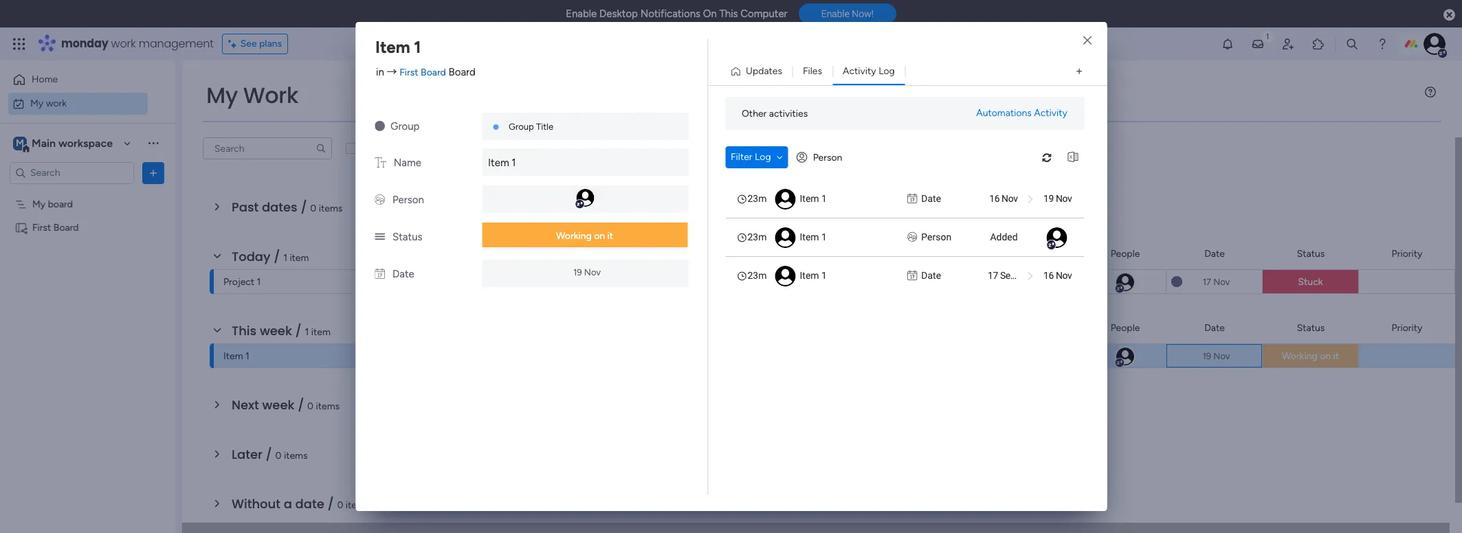 Task type: locate. For each thing, give the bounding box(es) containing it.
dapulse date column image down v2 multiple person column icon
[[908, 269, 917, 283]]

1 horizontal spatial item
[[311, 327, 331, 338]]

v2 multiple person column image
[[908, 230, 917, 245]]

done
[[385, 142, 407, 154]]

23m for person
[[747, 232, 767, 243]]

17 inside item 1 dialog
[[988, 270, 998, 281]]

0 horizontal spatial 16
[[989, 193, 1000, 204]]

/
[[301, 199, 307, 216], [274, 248, 280, 265], [295, 323, 302, 340], [298, 397, 304, 414], [266, 446, 272, 463], [328, 496, 334, 513]]

computer
[[741, 8, 788, 20]]

1 horizontal spatial work
[[111, 36, 136, 52]]

enable for enable desktop notifications on this computer
[[566, 8, 597, 20]]

refresh image
[[1036, 152, 1058, 163]]

0 horizontal spatial working on it
[[556, 230, 613, 242]]

first board link
[[400, 66, 446, 78]]

1 vertical spatial people
[[1111, 322, 1140, 334]]

export to excel image
[[1062, 152, 1084, 163]]

person right v2 multiple person column icon
[[921, 232, 951, 243]]

monday work management
[[61, 36, 214, 52]]

item 1 dialog
[[0, 0, 1463, 534]]

to-do
[[987, 278, 1011, 288]]

dapulse date column image
[[375, 268, 385, 281]]

0 vertical spatial working
[[556, 230, 592, 242]]

priority
[[1392, 248, 1423, 260], [1392, 322, 1423, 334]]

17
[[988, 270, 998, 281], [1203, 277, 1212, 287]]

enable left desktop
[[566, 8, 597, 20]]

1 vertical spatial dapulse date column image
[[908, 269, 917, 283]]

customize
[[461, 142, 507, 154]]

items inside past dates / 0 items
[[319, 203, 343, 215]]

group up the hide done items
[[391, 120, 420, 133]]

2 dapulse date column image from the top
[[908, 269, 917, 283]]

1
[[414, 37, 421, 57], [512, 157, 516, 169], [821, 193, 827, 204], [821, 232, 827, 243], [283, 252, 287, 264], [821, 270, 827, 281], [257, 276, 261, 288], [305, 327, 309, 338], [246, 351, 250, 362]]

item 1
[[375, 37, 421, 57], [488, 157, 516, 169], [800, 193, 827, 204], [800, 232, 827, 243], [800, 270, 827, 281], [223, 351, 250, 362]]

notifications
[[641, 8, 701, 20]]

log for activity log
[[879, 65, 895, 77]]

1 vertical spatial 16
[[1044, 270, 1054, 281]]

16 nov right 2019
[[1044, 270, 1072, 281]]

dapulse date column image
[[908, 192, 917, 206], [908, 269, 917, 283]]

status down 'stuck'
[[1297, 322, 1325, 334]]

1 horizontal spatial enable
[[822, 8, 850, 19]]

apps image
[[1312, 37, 1326, 51]]

stuck
[[1299, 276, 1323, 288]]

home
[[32, 74, 58, 85]]

first inside list box
[[32, 222, 51, 233]]

group
[[391, 120, 420, 133], [509, 122, 534, 132], [1009, 248, 1036, 260]]

2 vertical spatial 19
[[1203, 351, 1212, 361]]

log for filter log
[[755, 151, 771, 163]]

0 vertical spatial priority
[[1392, 248, 1423, 260]]

first inside in → first board board
[[400, 66, 419, 78]]

first right shareable board image
[[32, 222, 51, 233]]

nov
[[1002, 193, 1018, 204], [1056, 193, 1072, 204], [584, 267, 601, 277], [1056, 270, 1072, 281], [1214, 277, 1230, 287], [1214, 351, 1231, 361]]

date
[[295, 496, 324, 513]]

1 vertical spatial first
[[32, 222, 51, 233]]

person
[[813, 152, 843, 163], [393, 194, 424, 206], [921, 232, 951, 243]]

person button
[[791, 146, 851, 168]]

23m for date
[[747, 270, 767, 281]]

work right monday
[[111, 36, 136, 52]]

without
[[232, 496, 281, 513]]

person for v2 multiple person column image
[[393, 194, 424, 206]]

this right on
[[720, 8, 738, 20]]

this
[[720, 8, 738, 20], [232, 323, 257, 340]]

person inside list box
[[921, 232, 951, 243]]

list box containing my board
[[0, 190, 175, 425]]

1 vertical spatial it
[[1334, 351, 1340, 362]]

work inside button
[[46, 97, 67, 109]]

2 horizontal spatial 19
[[1203, 351, 1212, 361]]

1 horizontal spatial it
[[1334, 351, 1340, 362]]

inbox image
[[1252, 37, 1265, 51]]

2 people from the top
[[1111, 322, 1140, 334]]

2 23m from the top
[[747, 232, 767, 243]]

0 vertical spatial on
[[594, 230, 605, 242]]

0 vertical spatial this
[[720, 8, 738, 20]]

16 nov up added
[[989, 193, 1018, 204]]

1 vertical spatial priority
[[1392, 322, 1423, 334]]

dapulse date column image up v2 multiple person column icon
[[908, 192, 917, 206]]

0 vertical spatial log
[[879, 65, 895, 77]]

this down project 1
[[232, 323, 257, 340]]

0 horizontal spatial item
[[290, 252, 309, 264]]

0 horizontal spatial board
[[48, 198, 73, 210]]

16 right 2019
[[1044, 270, 1054, 281]]

0 vertical spatial my board
[[32, 198, 73, 210]]

1 vertical spatial this
[[232, 323, 257, 340]]

1 vertical spatial activity
[[1034, 107, 1068, 119]]

0 vertical spatial people
[[1111, 248, 1140, 260]]

0 horizontal spatial working
[[556, 230, 592, 242]]

0 horizontal spatial person
[[393, 194, 424, 206]]

0 horizontal spatial on
[[594, 230, 605, 242]]

activity up the refresh icon
[[1034, 107, 1068, 119]]

0 vertical spatial board
[[48, 198, 73, 210]]

16
[[989, 193, 1000, 204], [1044, 270, 1054, 281]]

1 vertical spatial item
[[311, 327, 331, 338]]

0 up later / 0 items at the bottom left of page
[[307, 401, 314, 413]]

group left the title
[[509, 122, 534, 132]]

Filter dashboard by text search field
[[203, 138, 332, 160]]

do
[[1001, 278, 1011, 288]]

enable left now!
[[822, 8, 850, 19]]

files
[[803, 65, 822, 77]]

add view image
[[1077, 66, 1082, 77]]

workspace image
[[13, 136, 27, 151]]

board inside list box
[[48, 198, 73, 210]]

items
[[409, 142, 433, 154], [319, 203, 343, 215], [316, 401, 340, 413], [284, 450, 308, 462], [346, 500, 370, 512]]

sep,
[[1000, 270, 1017, 281]]

enable now! button
[[799, 4, 897, 24]]

1 vertical spatial work
[[46, 97, 67, 109]]

1 vertical spatial board
[[842, 277, 867, 289]]

1 horizontal spatial 17
[[1203, 277, 1212, 287]]

group title
[[509, 122, 554, 132]]

board right → in the top left of the page
[[421, 66, 446, 78]]

0 vertical spatial status
[[393, 231, 423, 243]]

option
[[0, 192, 175, 195]]

1 vertical spatial working on it
[[1282, 351, 1340, 362]]

0 inside later / 0 items
[[275, 450, 282, 462]]

1 vertical spatial 19 nov
[[573, 267, 601, 277]]

person right angle down image
[[813, 152, 843, 163]]

work for monday
[[111, 36, 136, 52]]

0 vertical spatial first
[[400, 66, 419, 78]]

item inside today / 1 item
[[290, 252, 309, 264]]

3 23m from the top
[[747, 270, 767, 281]]

week
[[260, 323, 292, 340], [262, 397, 295, 414]]

0 right later
[[275, 450, 282, 462]]

list box containing 23m
[[725, 179, 1084, 295]]

1 horizontal spatial board
[[842, 277, 867, 289]]

1 horizontal spatial activity
[[1034, 107, 1068, 119]]

0 vertical spatial week
[[260, 323, 292, 340]]

2 priority from the top
[[1392, 322, 1423, 334]]

0 vertical spatial 16
[[989, 193, 1000, 204]]

0 horizontal spatial it
[[608, 230, 613, 242]]

week down project 1
[[260, 323, 292, 340]]

1 inside this week / 1 item
[[305, 327, 309, 338]]

1 horizontal spatial log
[[879, 65, 895, 77]]

today / 1 item
[[232, 248, 309, 265]]

date
[[921, 193, 941, 204], [1205, 248, 1225, 260], [393, 268, 415, 281], [921, 270, 941, 281], [1205, 322, 1225, 334]]

in → first board board
[[376, 66, 476, 78]]

management
[[139, 36, 214, 52]]

Search in workspace field
[[29, 165, 115, 181]]

1 vertical spatial week
[[262, 397, 295, 414]]

my board inside list box
[[32, 198, 73, 210]]

item
[[290, 252, 309, 264], [311, 327, 331, 338]]

now!
[[852, 8, 874, 19]]

0 vertical spatial work
[[111, 36, 136, 52]]

0 horizontal spatial log
[[755, 151, 771, 163]]

board right shareable board image
[[54, 222, 79, 233]]

0 vertical spatial activity
[[843, 65, 877, 77]]

0 vertical spatial it
[[608, 230, 613, 242]]

invite members image
[[1282, 37, 1296, 51]]

working
[[556, 230, 592, 242], [1282, 351, 1318, 362]]

items inside the next week / 0 items
[[316, 401, 340, 413]]

1 horizontal spatial group
[[509, 122, 534, 132]]

workspace
[[58, 137, 113, 150]]

2 horizontal spatial 19 nov
[[1203, 351, 1231, 361]]

activity
[[843, 65, 877, 77], [1034, 107, 1068, 119]]

0 vertical spatial working on it
[[556, 230, 613, 242]]

log inside button
[[879, 65, 895, 77]]

1 vertical spatial log
[[755, 151, 771, 163]]

group up 2019
[[1009, 248, 1036, 260]]

it
[[608, 230, 613, 242], [1334, 351, 1340, 362]]

19 nov
[[1044, 193, 1072, 204], [573, 267, 601, 277], [1203, 351, 1231, 361]]

1 horizontal spatial list box
[[725, 179, 1084, 295]]

my inside my work button
[[30, 97, 43, 109]]

1 vertical spatial 16 nov
[[1044, 270, 1072, 281]]

main
[[32, 137, 56, 150]]

17 sep, 2019
[[988, 270, 1040, 281]]

0 vertical spatial 23m
[[747, 193, 767, 204]]

enable
[[566, 8, 597, 20], [822, 8, 850, 19]]

0 vertical spatial person
[[813, 152, 843, 163]]

2 vertical spatial person
[[921, 232, 951, 243]]

0 horizontal spatial first
[[32, 222, 51, 233]]

0 horizontal spatial 19
[[573, 267, 582, 277]]

first
[[400, 66, 419, 78], [32, 222, 51, 233]]

0 horizontal spatial activity
[[843, 65, 877, 77]]

my work
[[206, 80, 298, 111]]

enable for enable now!
[[822, 8, 850, 19]]

v2 status image
[[375, 231, 385, 243]]

1 horizontal spatial working
[[1282, 351, 1318, 362]]

status right v2 status icon
[[393, 231, 423, 243]]

0 vertical spatial 19
[[1044, 193, 1054, 204]]

board inside list box
[[54, 222, 79, 233]]

work
[[111, 36, 136, 52], [46, 97, 67, 109]]

1 horizontal spatial 16
[[1044, 270, 1054, 281]]

m
[[16, 137, 24, 149]]

week right 'next'
[[262, 397, 295, 414]]

shareable board image
[[14, 221, 28, 234]]

1 vertical spatial on
[[1320, 351, 1331, 362]]

0 horizontal spatial 17
[[988, 270, 998, 281]]

on
[[703, 8, 717, 20]]

0 horizontal spatial enable
[[566, 8, 597, 20]]

working on it
[[556, 230, 613, 242], [1282, 351, 1340, 362]]

hide
[[362, 142, 383, 154]]

on
[[594, 230, 605, 242], [1320, 351, 1331, 362]]

0 horizontal spatial list box
[[0, 190, 175, 425]]

0 horizontal spatial work
[[46, 97, 67, 109]]

board
[[449, 66, 476, 78], [421, 66, 446, 78], [54, 222, 79, 233], [876, 248, 901, 260]]

1 vertical spatial 23m
[[747, 232, 767, 243]]

to-
[[987, 278, 1001, 288]]

2 horizontal spatial person
[[921, 232, 951, 243]]

my work
[[30, 97, 67, 109]]

17 for 17 nov
[[1203, 277, 1212, 287]]

1 horizontal spatial working on it
[[1282, 351, 1340, 362]]

activity right files
[[843, 65, 877, 77]]

1 horizontal spatial person
[[813, 152, 843, 163]]

notifications image
[[1221, 37, 1235, 51]]

0 right the date
[[337, 500, 343, 512]]

activity inside button
[[843, 65, 877, 77]]

filter log
[[731, 151, 771, 163]]

1 horizontal spatial first
[[400, 66, 419, 78]]

other activities
[[742, 108, 808, 119]]

dapulse close image
[[1444, 8, 1456, 22]]

→
[[387, 66, 397, 78]]

2 vertical spatial status
[[1297, 322, 1325, 334]]

my
[[206, 80, 238, 111], [30, 97, 43, 109], [32, 198, 46, 210], [827, 277, 840, 289]]

in
[[376, 66, 384, 78]]

work down home
[[46, 97, 67, 109]]

0 inside without a date / 0 items
[[337, 500, 343, 512]]

1 23m from the top
[[747, 193, 767, 204]]

1 horizontal spatial 19
[[1044, 193, 1054, 204]]

0 inside the next week / 0 items
[[307, 401, 314, 413]]

first right → in the top left of the page
[[400, 66, 419, 78]]

enable inside button
[[822, 8, 850, 19]]

16 nov
[[989, 193, 1018, 204], [1044, 270, 1072, 281]]

item
[[375, 37, 410, 57], [488, 157, 509, 169], [800, 193, 819, 204], [800, 232, 819, 243], [800, 270, 819, 281], [223, 351, 243, 362]]

0
[[310, 203, 317, 215], [307, 401, 314, 413], [275, 450, 282, 462], [337, 500, 343, 512]]

2 vertical spatial 19 nov
[[1203, 351, 1231, 361]]

board inside in → first board board
[[421, 66, 446, 78]]

16 up added
[[989, 193, 1000, 204]]

log inside button
[[755, 151, 771, 163]]

people
[[1111, 248, 1140, 260], [1111, 322, 1140, 334]]

0 vertical spatial 19 nov
[[1044, 193, 1072, 204]]

1 horizontal spatial 19 nov
[[1044, 193, 1072, 204]]

0 right dates
[[310, 203, 317, 215]]

19 nov inside list box
[[1044, 193, 1072, 204]]

status up 'stuck'
[[1297, 248, 1325, 260]]

0 horizontal spatial my board
[[32, 198, 73, 210]]

0 vertical spatial item
[[290, 252, 309, 264]]

0 vertical spatial 16 nov
[[989, 193, 1018, 204]]

None search field
[[203, 138, 332, 160]]

week for this
[[260, 323, 292, 340]]

log
[[879, 65, 895, 77], [755, 151, 771, 163]]

list box
[[725, 179, 1084, 295], [0, 190, 175, 425]]

close image
[[1084, 36, 1092, 46]]

0 vertical spatial dapulse date column image
[[908, 192, 917, 206]]

it inside dialog
[[608, 230, 613, 242]]

my board
[[32, 198, 73, 210], [827, 277, 867, 289]]

person right v2 multiple person column image
[[393, 194, 424, 206]]

2 vertical spatial 23m
[[747, 270, 767, 281]]

1 vertical spatial person
[[393, 194, 424, 206]]

search everything image
[[1346, 37, 1360, 51]]

1 vertical spatial my board
[[827, 277, 867, 289]]

board
[[48, 198, 73, 210], [842, 277, 867, 289]]

past
[[232, 199, 259, 216]]

1 dapulse date column image from the top
[[908, 192, 917, 206]]



Task type: describe. For each thing, give the bounding box(es) containing it.
1 horizontal spatial this
[[720, 8, 738, 20]]

on inside item 1 dialog
[[594, 230, 605, 242]]

this week / 1 item
[[232, 323, 331, 340]]

1 inside today / 1 item
[[283, 252, 287, 264]]

v2 sun image
[[375, 120, 385, 133]]

other
[[742, 108, 767, 119]]

automations activity button
[[971, 102, 1073, 124]]

filter log button
[[725, 146, 788, 168]]

project
[[223, 276, 255, 288]]

my board link
[[825, 270, 952, 295]]

17 nov
[[1203, 277, 1230, 287]]

plans
[[259, 38, 282, 50]]

activities
[[769, 108, 808, 119]]

work
[[243, 80, 298, 111]]

added
[[990, 232, 1018, 243]]

next
[[232, 397, 259, 414]]

title
[[536, 122, 554, 132]]

updates button
[[725, 61, 793, 83]]

monday
[[61, 36, 108, 52]]

see
[[240, 38, 257, 50]]

angle down image
[[777, 153, 783, 162]]

2 horizontal spatial group
[[1009, 248, 1036, 260]]

a
[[284, 496, 292, 513]]

0 horizontal spatial group
[[391, 120, 420, 133]]

v2 multiple person column image
[[375, 194, 385, 206]]

updates
[[746, 65, 783, 77]]

help image
[[1376, 37, 1390, 51]]

later
[[232, 446, 263, 463]]

without a date / 0 items
[[232, 496, 370, 513]]

1 vertical spatial status
[[1297, 248, 1325, 260]]

name
[[394, 157, 421, 169]]

enable now!
[[822, 8, 874, 19]]

see plans
[[240, 38, 282, 50]]

0 horizontal spatial 16 nov
[[989, 193, 1018, 204]]

project 1
[[223, 276, 261, 288]]

workspace selection element
[[13, 135, 115, 153]]

dates
[[262, 199, 298, 216]]

person for v2 multiple person column icon
[[921, 232, 951, 243]]

automations activity
[[977, 107, 1068, 119]]

1 horizontal spatial on
[[1320, 351, 1331, 362]]

1 horizontal spatial 16 nov
[[1044, 270, 1072, 281]]

board right first board link at the left of page
[[449, 66, 476, 78]]

1 horizontal spatial my board
[[827, 277, 867, 289]]

today
[[232, 248, 271, 265]]

see plans button
[[222, 34, 288, 54]]

working on it inside item 1 dialog
[[556, 230, 613, 242]]

past dates / 0 items
[[232, 199, 343, 216]]

board up my board link
[[876, 248, 901, 260]]

status inside item 1 dialog
[[393, 231, 423, 243]]

0 inside past dates / 0 items
[[310, 203, 317, 215]]

dapulse text column image
[[375, 157, 386, 169]]

week for next
[[262, 397, 295, 414]]

0 horizontal spatial this
[[232, 323, 257, 340]]

working inside item 1 dialog
[[556, 230, 592, 242]]

later / 0 items
[[232, 446, 308, 463]]

jacob simon image
[[1424, 33, 1446, 55]]

list box inside item 1 dialog
[[725, 179, 1084, 295]]

customize button
[[439, 138, 513, 160]]

activity log
[[843, 65, 895, 77]]

1 vertical spatial working
[[1282, 351, 1318, 362]]

activity log button
[[833, 61, 906, 83]]

enable desktop notifications on this computer
[[566, 8, 788, 20]]

activity inside button
[[1034, 107, 1068, 119]]

person inside "popup button"
[[813, 152, 843, 163]]

my inside my board link
[[827, 277, 840, 289]]

1 priority from the top
[[1392, 248, 1423, 260]]

1 people from the top
[[1111, 248, 1140, 260]]

first board
[[32, 222, 79, 233]]

item inside this week / 1 item
[[311, 327, 331, 338]]

main workspace
[[32, 137, 113, 150]]

hide done items
[[362, 142, 433, 154]]

0 horizontal spatial 19 nov
[[573, 267, 601, 277]]

next week / 0 items
[[232, 397, 340, 414]]

select product image
[[12, 37, 26, 51]]

filter
[[731, 151, 753, 163]]

1 image
[[1262, 28, 1274, 44]]

search image
[[316, 143, 327, 154]]

work for my
[[46, 97, 67, 109]]

desktop
[[600, 8, 638, 20]]

my work button
[[8, 92, 148, 114]]

2019
[[1019, 270, 1040, 281]]

17 for 17 sep, 2019
[[988, 270, 998, 281]]

home button
[[8, 69, 148, 91]]

items inside later / 0 items
[[284, 450, 308, 462]]

automations
[[977, 107, 1032, 119]]

files button
[[793, 61, 833, 83]]

items inside without a date / 0 items
[[346, 500, 370, 512]]

1 vertical spatial 19
[[573, 267, 582, 277]]



Task type: vqa. For each thing, say whether or not it's contained in the screenshot.
the bottommost People
yes



